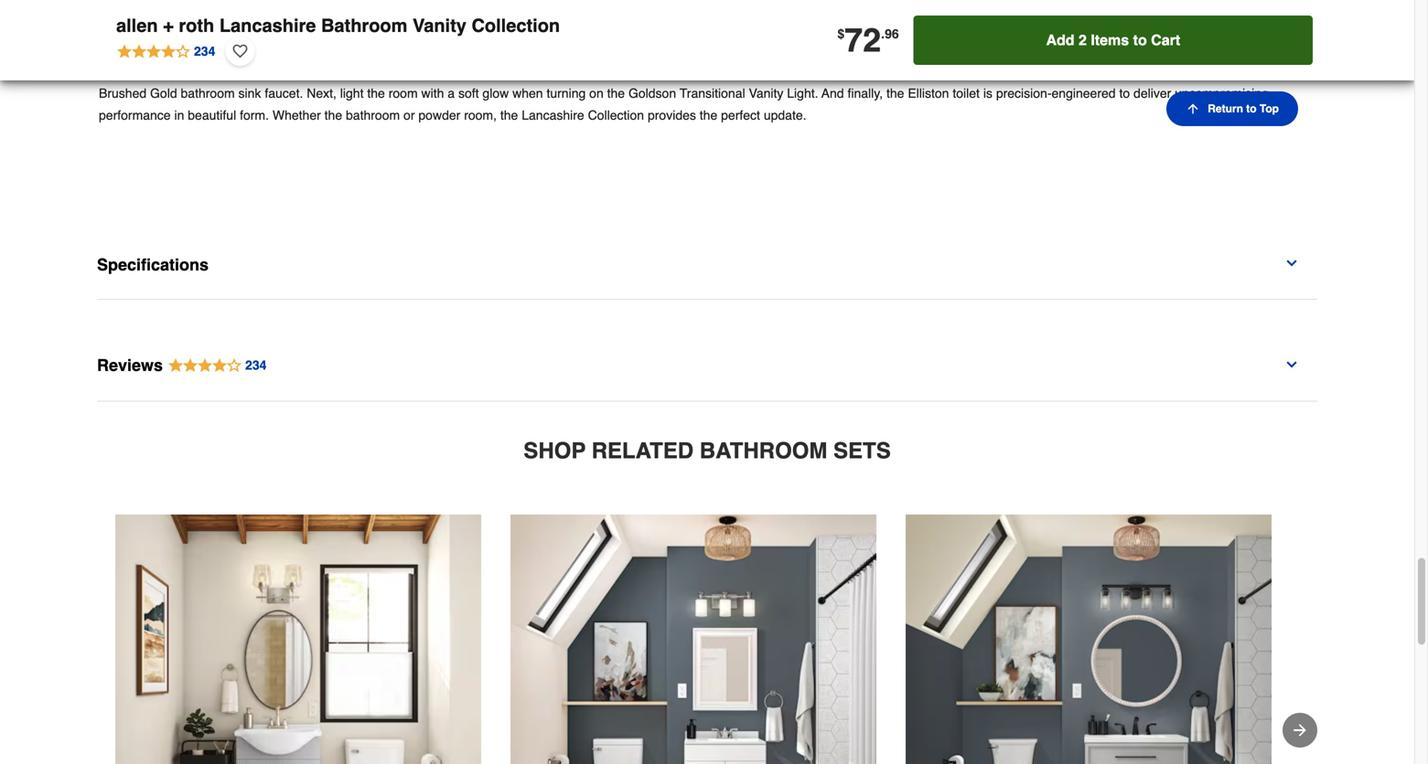 Task type: vqa. For each thing, say whether or not it's contained in the screenshot.
Return
yes



Task type: locate. For each thing, give the bounding box(es) containing it.
+ down details
[[1190, 64, 1197, 79]]

0 vertical spatial +
[[163, 15, 174, 36]]

1 horizontal spatial or
[[767, 42, 779, 57]]

1 horizontal spatial and
[[396, 64, 417, 79]]

1 vertical spatial in
[[174, 108, 184, 123]]

a up offers at the top of the page
[[525, 42, 532, 57]]

vanity up bathroom.
[[413, 15, 466, 36]]

and right stylish
[[396, 64, 417, 79]]

1 horizontal spatial roth
[[1201, 64, 1223, 79]]

bathroom up 'beautiful'
[[181, 86, 235, 101]]

engineered
[[1052, 86, 1116, 101]]

vanity down of
[[749, 86, 783, 101]]

.
[[881, 26, 885, 41]]

0 horizontal spatial vanity
[[413, 15, 466, 36]]

finish
[[158, 64, 188, 79]]

add inside button
[[1046, 32, 1075, 48]]

1 vertical spatial bathroom
[[700, 439, 827, 464]]

your up compact,
[[409, 42, 434, 57]]

is right toilet
[[983, 86, 993, 101]]

room up out
[[735, 42, 764, 57]]

1 vertical spatial +
[[1190, 64, 1197, 79]]

1 vertical spatial or
[[403, 108, 415, 123]]

0 vertical spatial or
[[767, 42, 779, 57]]

collection down the on
[[588, 108, 644, 123]]

powder up the toiletries
[[689, 42, 731, 57]]

glow
[[483, 86, 509, 101]]

the up chesler
[[1226, 42, 1244, 57]]

0 horizontal spatial is
[[983, 86, 993, 101]]

conserving
[[1011, 64, 1073, 79]]

the down next,
[[324, 108, 342, 123]]

1 vertical spatial vanity
[[749, 86, 783, 101]]

room down stylish
[[389, 86, 418, 101]]

room
[[735, 42, 764, 57], [389, 86, 418, 101]]

1 horizontal spatial allen
[[1159, 64, 1186, 79]]

powder
[[689, 42, 731, 57], [418, 108, 460, 123]]

0 vertical spatial bathroom
[[321, 15, 407, 36]]

toilet
[[953, 86, 980, 101]]

on
[[589, 86, 604, 101]]

0 horizontal spatial a
[[448, 86, 455, 101]]

0 horizontal spatial or
[[403, 108, 415, 123]]

heart outline image
[[233, 41, 247, 61]]

the up deliver
[[1138, 64, 1156, 79]]

0 vertical spatial in
[[1125, 42, 1135, 57]]

lancashire up toilet
[[921, 42, 984, 57]]

and down 234
[[191, 64, 213, 79]]

the down the sacrifice
[[886, 86, 904, 101]]

2 horizontal spatial bathroom
[[816, 42, 870, 57]]

water
[[1077, 64, 1108, 79]]

with right details
[[1200, 42, 1223, 57]]

light.
[[787, 86, 818, 101]]

0 vertical spatial room
[[735, 42, 764, 57]]

paint
[[127, 64, 154, 79]]

2 vertical spatial collection
[[588, 108, 644, 123]]

form.
[[240, 108, 269, 123]]

the
[[900, 42, 917, 57], [1138, 42, 1156, 57], [1226, 42, 1244, 57], [1138, 64, 1156, 79], [367, 86, 385, 101], [607, 86, 625, 101], [886, 86, 904, 101], [324, 108, 342, 123], [500, 108, 518, 123], [700, 108, 717, 123]]

add
[[1046, 32, 1075, 48], [499, 42, 521, 57]]

0 horizontal spatial bathroom
[[321, 15, 407, 36]]

0 horizontal spatial +
[[163, 15, 174, 36]]

the left details
[[1138, 42, 1156, 57]]

0 vertical spatial bathroom
[[816, 42, 870, 57]]

vanity
[[413, 15, 466, 36], [749, 86, 783, 101]]

0 horizontal spatial in
[[174, 108, 184, 123]]

0 horizontal spatial roth
[[179, 15, 214, 36]]

when
[[512, 86, 543, 101]]

0 horizontal spatial powder
[[418, 108, 460, 123]]

2 and from the left
[[396, 64, 417, 79]]

beautiful
[[188, 108, 236, 123]]

blue
[[99, 64, 123, 79]]

return to top button
[[1167, 91, 1298, 126]]

contemporary
[[535, 42, 614, 57]]

stash
[[631, 64, 662, 79]]

bathroom.
[[438, 42, 495, 57]]

specifications
[[97, 256, 209, 274]]

1 vertical spatial performance
[[99, 108, 171, 123]]

0 vertical spatial a
[[525, 42, 532, 57]]

1 horizontal spatial is
[[1112, 42, 1121, 57]]

1 horizontal spatial +
[[1190, 64, 1197, 79]]

+ up 4.1 stars image
[[163, 15, 174, 36]]

timeless
[[289, 42, 336, 57]]

a left soft
[[448, 86, 455, 101]]

1 vertical spatial collection
[[191, 42, 247, 57]]

1 vertical spatial bathroom
[[181, 86, 235, 101]]

1 vertical spatial is
[[983, 86, 993, 101]]

sight.
[[781, 64, 811, 79]]

collection up offers at the top of the page
[[472, 15, 560, 36]]

allen down details
[[1159, 64, 1186, 79]]

in left cart
[[1125, 42, 1135, 57]]

powder down soft
[[418, 108, 460, 123]]

in
[[1125, 42, 1135, 57], [174, 108, 184, 123]]

or up of
[[767, 42, 779, 57]]

2
[[1079, 32, 1087, 48]]

room,
[[464, 108, 497, 123]]

1 horizontal spatial add
[[1046, 32, 1075, 48]]

0 vertical spatial allen
[[116, 15, 158, 36]]

with
[[873, 42, 896, 57], [1200, 42, 1223, 57], [1112, 64, 1134, 79], [421, 86, 444, 101]]

or
[[767, 42, 779, 57], [403, 108, 415, 123]]

faucet.
[[265, 86, 303, 101]]

0 horizontal spatial bathroom
[[181, 86, 235, 101]]

is
[[1112, 42, 1121, 57], [983, 86, 993, 101]]

arrow up image
[[1186, 102, 1200, 116]]

add 2 items to cart button
[[914, 16, 1313, 65]]

add up offers at the top of the page
[[499, 42, 521, 57]]

brushed
[[99, 86, 147, 101]]

allen inside the lancashire collection brings timeless elegance to your bathroom. add a contemporary twist to your powder room or small bathroom with the lancashire vanity. the difference is in the details with the chambray blue paint finish and brushed gold hardware. stylish and compact, yet offers ample storage to stash your toiletries out of sight. never sacrifice performance while conserving water with the allen + roth chesler brushed gold bathroom sink faucet. next, light the room with a soft glow when turning on the goldson transitional vanity light. and finally, the elliston toilet is precision-engineered to deliver uncompromising performance in beautiful form. whether the bathroom or powder room, the lancashire collection provides the perfect update.
[[1159, 64, 1186, 79]]

0 vertical spatial is
[[1112, 42, 1121, 57]]

to
[[1133, 32, 1147, 48], [395, 42, 406, 57], [646, 42, 657, 57], [617, 64, 628, 79], [1119, 86, 1130, 101], [1246, 102, 1257, 115]]

collection up brushed
[[191, 42, 247, 57]]

bathroom
[[816, 42, 870, 57], [181, 86, 235, 101], [346, 108, 400, 123]]

the up conserving
[[1027, 42, 1049, 57]]

1 horizontal spatial powder
[[689, 42, 731, 57]]

the
[[99, 42, 121, 57], [1027, 42, 1049, 57]]

the down glow
[[500, 108, 518, 123]]

in down gold
[[174, 108, 184, 123]]

bathroom down $
[[816, 42, 870, 57]]

to left deliver
[[1119, 86, 1130, 101]]

your up stash
[[661, 42, 685, 57]]

is right 2
[[1112, 42, 1121, 57]]

performance
[[903, 64, 975, 79], [99, 108, 171, 123]]

perfect
[[721, 108, 760, 123]]

twist
[[617, 42, 643, 57]]

1 horizontal spatial performance
[[903, 64, 975, 79]]

specifications button
[[97, 236, 1317, 299]]

1 horizontal spatial collection
[[472, 15, 560, 36]]

the lancashire collection brings timeless elegance to your bathroom. add a contemporary twist to your powder room or small bathroom with the lancashire vanity. the difference is in the details with the chambray blue paint finish and brushed gold hardware. stylish and compact, yet offers ample storage to stash your toiletries out of sight. never sacrifice performance while conserving water with the allen + roth chesler brushed gold bathroom sink faucet. next, light the room with a soft glow when turning on the goldson transitional vanity light. and finally, the elliston toilet is precision-engineered to deliver uncompromising performance in beautiful form. whether the bathroom or powder room, the lancashire collection provides the perfect update.
[[99, 42, 1304, 123]]

1 horizontal spatial bathroom
[[346, 108, 400, 123]]

2 vertical spatial bathroom
[[346, 108, 400, 123]]

0 horizontal spatial and
[[191, 64, 213, 79]]

bathroom down light
[[346, 108, 400, 123]]

roth
[[179, 15, 214, 36], [1201, 64, 1223, 79]]

lancashire down the turning
[[522, 108, 584, 123]]

uncompromising
[[1175, 86, 1269, 101]]

turning
[[547, 86, 586, 101]]

your right stash
[[665, 64, 690, 79]]

and
[[191, 64, 213, 79], [396, 64, 417, 79]]

0 horizontal spatial the
[[99, 42, 121, 57]]

1 the from the left
[[99, 42, 121, 57]]

sets
[[833, 439, 891, 464]]

add left 2
[[1046, 32, 1075, 48]]

0 horizontal spatial room
[[389, 86, 418, 101]]

a
[[525, 42, 532, 57], [448, 86, 455, 101]]

style selections potter vanity collection image
[[906, 515, 1272, 765]]

with down the "."
[[873, 42, 896, 57]]

performance up elliston on the right top of page
[[903, 64, 975, 79]]

+
[[163, 15, 174, 36], [1190, 64, 1197, 79]]

collection
[[472, 15, 560, 36], [191, 42, 247, 57], [588, 108, 644, 123]]

0 horizontal spatial add
[[499, 42, 521, 57]]

or left room,
[[403, 108, 415, 123]]

roth up uncompromising
[[1201, 64, 1223, 79]]

never
[[815, 64, 849, 79]]

lancashire
[[219, 15, 316, 36], [124, 42, 187, 57], [921, 42, 984, 57], [522, 108, 584, 123]]

0 vertical spatial powder
[[689, 42, 731, 57]]

1 vertical spatial roth
[[1201, 64, 1223, 79]]

roth up 234
[[179, 15, 214, 36]]

reviews
[[97, 356, 163, 375]]

1 horizontal spatial bathroom
[[700, 439, 827, 464]]

chambray
[[1248, 42, 1304, 57]]

0 vertical spatial collection
[[472, 15, 560, 36]]

ample
[[532, 64, 567, 79]]

performance down brushed
[[99, 108, 171, 123]]

allen up 4.1 stars image
[[116, 15, 158, 36]]

2 horizontal spatial collection
[[588, 108, 644, 123]]

0 vertical spatial performance
[[903, 64, 975, 79]]

related
[[592, 439, 694, 464]]

chevron down image
[[1284, 358, 1299, 372]]

the up blue
[[99, 42, 121, 57]]

your
[[409, 42, 434, 57], [661, 42, 685, 57], [665, 64, 690, 79]]

to left cart
[[1133, 32, 1147, 48]]

1 horizontal spatial the
[[1027, 42, 1049, 57]]

1 vertical spatial room
[[389, 86, 418, 101]]

1 vertical spatial allen
[[1159, 64, 1186, 79]]

gold
[[150, 86, 177, 101]]

lancashire up the brings
[[219, 15, 316, 36]]

to left top
[[1246, 102, 1257, 115]]

allen
[[116, 15, 158, 36], [1159, 64, 1186, 79]]

yet
[[476, 64, 493, 79]]

provides
[[648, 108, 696, 123]]

0 vertical spatial roth
[[179, 15, 214, 36]]

1 horizontal spatial vanity
[[749, 86, 783, 101]]

1 horizontal spatial room
[[735, 42, 764, 57]]



Task type: describe. For each thing, give the bounding box(es) containing it.
update.
[[764, 108, 806, 123]]

4.1 stars image
[[116, 41, 216, 61]]

deliver
[[1134, 86, 1171, 101]]

sink
[[238, 86, 261, 101]]

whether
[[273, 108, 321, 123]]

96
[[885, 26, 899, 41]]

$ 72 . 96
[[837, 21, 899, 59]]

1 horizontal spatial in
[[1125, 42, 1135, 57]]

transitional
[[680, 86, 745, 101]]

return to top
[[1208, 102, 1279, 115]]

shop related bathroom sets
[[524, 439, 891, 464]]

offers
[[497, 64, 529, 79]]

the right the on
[[607, 86, 625, 101]]

small
[[782, 42, 812, 57]]

chevron down image
[[1284, 256, 1299, 271]]

overview element
[[97, 0, 1317, 2]]

hardware.
[[294, 64, 351, 79]]

add 2 items to cart
[[1046, 32, 1180, 48]]

1 horizontal spatial a
[[525, 42, 532, 57]]

vanity.
[[987, 42, 1023, 57]]

vanity inside the lancashire collection brings timeless elegance to your bathroom. add a contemporary twist to your powder room or small bathroom with the lancashire vanity. the difference is in the details with the chambray blue paint finish and brushed gold hardware. stylish and compact, yet offers ample storage to stash your toiletries out of sight. never sacrifice performance while conserving water with the allen + roth chesler brushed gold bathroom sink faucet. next, light the room with a soft glow when turning on the goldson transitional vanity light. and finally, the elliston toilet is precision-engineered to deliver uncompromising performance in beautiful form. whether the bathroom or powder room, the lancashire collection provides the perfect update.
[[749, 86, 783, 101]]

add inside the lancashire collection brings timeless elegance to your bathroom. add a contemporary twist to your powder room or small bathroom with the lancashire vanity. the difference is in the details with the chambray blue paint finish and brushed gold hardware. stylish and compact, yet offers ample storage to stash your toiletries out of sight. never sacrifice performance while conserving water with the allen + roth chesler brushed gold bathroom sink faucet. next, light the room with a soft glow when turning on the goldson transitional vanity light. and finally, the elliston toilet is precision-engineered to deliver uncompromising performance in beautiful form. whether the bathroom or powder room, the lancashire collection provides the perfect update.
[[499, 42, 521, 57]]

items
[[1091, 32, 1129, 48]]

to right the elegance
[[395, 42, 406, 57]]

lancashire up paint
[[124, 42, 187, 57]]

and
[[822, 86, 844, 101]]

the right $ 72 . 96
[[900, 42, 917, 57]]

out
[[745, 64, 763, 79]]

return
[[1208, 102, 1243, 115]]

details
[[1160, 42, 1197, 57]]

elegance
[[339, 42, 391, 57]]

cart
[[1151, 32, 1180, 48]]

soft
[[458, 86, 479, 101]]

with right the water
[[1112, 64, 1134, 79]]

elliston
[[908, 86, 949, 101]]

toiletries
[[694, 64, 741, 79]]

shop
[[524, 439, 586, 464]]

finally,
[[848, 86, 883, 101]]

to right twist
[[646, 42, 657, 57]]

1 and from the left
[[191, 64, 213, 79]]

gold
[[266, 64, 290, 79]]

0 horizontal spatial collection
[[191, 42, 247, 57]]

234 button
[[116, 37, 216, 66]]

difference
[[1052, 42, 1108, 57]]

storage
[[571, 64, 613, 79]]

234
[[194, 44, 215, 58]]

precision-
[[996, 86, 1052, 101]]

stylish
[[354, 64, 392, 79]]

light
[[340, 86, 364, 101]]

of
[[766, 64, 777, 79]]

1 vertical spatial a
[[448, 86, 455, 101]]

$
[[837, 26, 845, 41]]

arrow right image
[[1291, 722, 1309, 740]]

1 vertical spatial powder
[[418, 108, 460, 123]]

to down twist
[[617, 64, 628, 79]]

to inside button
[[1246, 102, 1257, 115]]

reviews button
[[97, 337, 1317, 401]]

roth inside the lancashire collection brings timeless elegance to your bathroom. add a contemporary twist to your powder room or small bathroom with the lancashire vanity. the difference is in the details with the chambray blue paint finish and brushed gold hardware. stylish and compact, yet offers ample storage to stash your toiletries out of sight. never sacrifice performance while conserving water with the allen + roth chesler brushed gold bathroom sink faucet. next, light the room with a soft glow when turning on the goldson transitional vanity light. and finally, the elliston toilet is precision-engineered to deliver uncompromising performance in beautiful form. whether the bathroom or powder room, the lancashire collection provides the perfect update.
[[1201, 64, 1223, 79]]

the down stylish
[[367, 86, 385, 101]]

allen + roth lancashire bathroom vanity collection
[[116, 15, 560, 36]]

brings
[[250, 42, 285, 57]]

style selections euro bathroom vanity collection image
[[115, 515, 481, 765]]

0 vertical spatial vanity
[[413, 15, 466, 36]]

brushed
[[216, 64, 263, 79]]

sacrifice
[[853, 64, 899, 79]]

the down transitional
[[700, 108, 717, 123]]

goldson
[[628, 86, 676, 101]]

72
[[845, 21, 881, 59]]

chesler
[[1227, 64, 1271, 79]]

0 horizontal spatial allen
[[116, 15, 158, 36]]

compact,
[[421, 64, 473, 79]]

while
[[978, 64, 1008, 79]]

with down compact,
[[421, 86, 444, 101]]

+ inside the lancashire collection brings timeless elegance to your bathroom. add a contemporary twist to your powder room or small bathroom with the lancashire vanity. the difference is in the details with the chambray blue paint finish and brushed gold hardware. stylish and compact, yet offers ample storage to stash your toiletries out of sight. never sacrifice performance while conserving water with the allen + roth chesler brushed gold bathroom sink faucet. next, light the room with a soft glow when turning on the goldson transitional vanity light. and finally, the elliston toilet is precision-engineered to deliver uncompromising performance in beautiful form. whether the bathroom or powder room, the lancashire collection provides the perfect update.
[[1190, 64, 1197, 79]]

to inside button
[[1133, 32, 1147, 48]]

0 horizontal spatial performance
[[99, 108, 171, 123]]

2 the from the left
[[1027, 42, 1049, 57]]

top
[[1260, 102, 1279, 115]]

next,
[[307, 86, 337, 101]]

project source dover bathroom vanity collection image
[[510, 515, 876, 765]]



